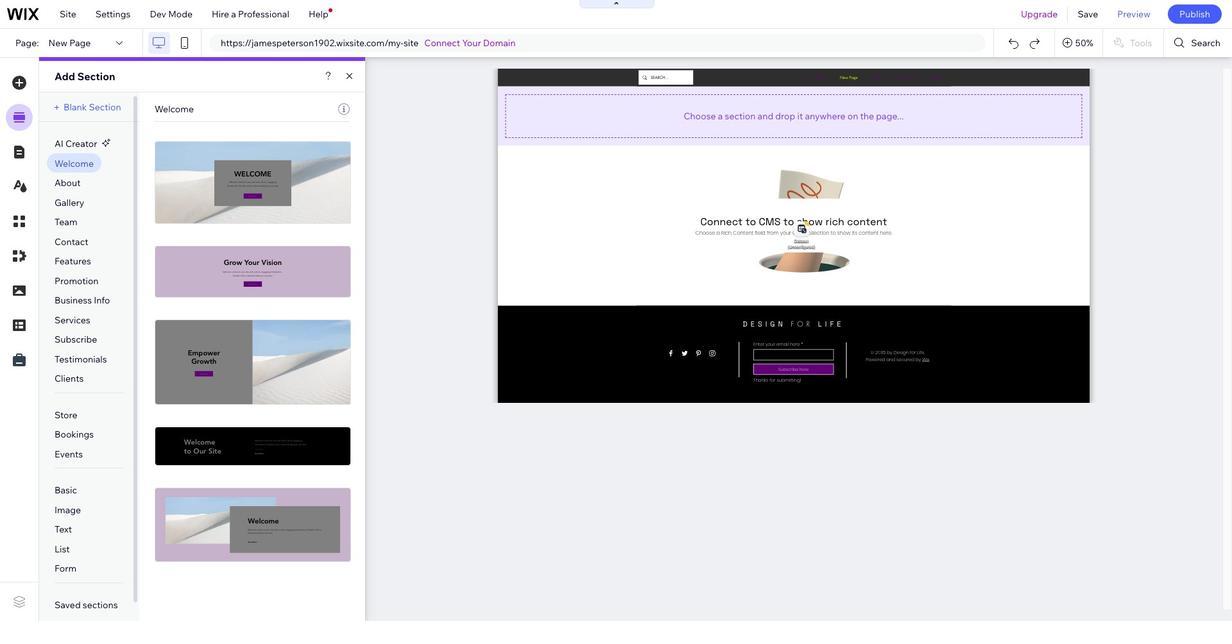 Task type: locate. For each thing, give the bounding box(es) containing it.
section for blank section
[[89, 101, 121, 113]]

contact
[[55, 236, 88, 248]]

search button
[[1165, 29, 1233, 57]]

about
[[55, 177, 81, 189]]

https://jamespeterson1902.wixsite.com/my-site connect your domain
[[221, 37, 516, 49]]

section up blank section
[[77, 70, 115, 83]]

form
[[55, 563, 76, 575]]

blank section
[[64, 101, 121, 113]]

section for add section
[[77, 70, 115, 83]]

a left section
[[718, 110, 723, 122]]

basic
[[55, 485, 77, 496]]

section right blank
[[89, 101, 121, 113]]

business
[[55, 295, 92, 306]]

promotion
[[55, 275, 99, 287]]

1 horizontal spatial a
[[718, 110, 723, 122]]

save
[[1078, 8, 1099, 20]]

0 vertical spatial section
[[77, 70, 115, 83]]

connect
[[425, 37, 460, 49]]

clients
[[55, 373, 84, 385]]

saved sections
[[55, 600, 118, 611]]

and
[[758, 110, 774, 122]]

info
[[94, 295, 110, 306]]

preview button
[[1108, 0, 1161, 28]]

publish
[[1180, 8, 1211, 20]]

settings
[[96, 8, 131, 20]]

welcome
[[155, 103, 194, 115], [55, 158, 94, 169]]

50%
[[1076, 37, 1094, 49]]

list
[[55, 544, 70, 555]]

add
[[55, 70, 75, 83]]

choose a section and drop it anywhere on the page...
[[684, 110, 904, 122]]

image
[[55, 504, 81, 516]]

bookings
[[55, 429, 94, 441]]

1 vertical spatial a
[[718, 110, 723, 122]]

saved
[[55, 600, 81, 611]]

add section
[[55, 70, 115, 83]]

a
[[231, 8, 236, 20], [718, 110, 723, 122]]

sections
[[83, 600, 118, 611]]

new page
[[49, 37, 91, 49]]

mode
[[168, 8, 193, 20]]

0 vertical spatial a
[[231, 8, 236, 20]]

a right hire
[[231, 8, 236, 20]]

section
[[77, 70, 115, 83], [89, 101, 121, 113]]

0 vertical spatial welcome
[[155, 103, 194, 115]]

page...
[[877, 110, 904, 122]]

dev mode
[[150, 8, 193, 20]]

0 horizontal spatial a
[[231, 8, 236, 20]]

the
[[861, 110, 875, 122]]

page
[[69, 37, 91, 49]]

1 vertical spatial section
[[89, 101, 121, 113]]

choose
[[684, 110, 716, 122]]

1 vertical spatial welcome
[[55, 158, 94, 169]]

1 horizontal spatial welcome
[[155, 103, 194, 115]]



Task type: vqa. For each thing, say whether or not it's contained in the screenshot.
100%
no



Task type: describe. For each thing, give the bounding box(es) containing it.
subscribe
[[55, 334, 97, 346]]

store
[[55, 409, 77, 421]]

creator
[[66, 138, 97, 150]]

text
[[55, 524, 72, 536]]

events
[[55, 449, 83, 460]]

your
[[462, 37, 481, 49]]

domain
[[483, 37, 516, 49]]

tools
[[1131, 37, 1153, 49]]

hire a professional
[[212, 8, 289, 20]]

services
[[55, 314, 90, 326]]

ai
[[55, 138, 64, 150]]

professional
[[238, 8, 289, 20]]

site
[[404, 37, 419, 49]]

gallery
[[55, 197, 84, 208]]

anywhere
[[805, 110, 846, 122]]

hire
[[212, 8, 229, 20]]

ai creator
[[55, 138, 97, 150]]

preview
[[1118, 8, 1151, 20]]

site
[[60, 8, 76, 20]]

upgrade
[[1021, 8, 1058, 20]]

50% button
[[1055, 29, 1103, 57]]

section
[[725, 110, 756, 122]]

publish button
[[1168, 4, 1222, 24]]

search
[[1192, 37, 1221, 49]]

0 horizontal spatial welcome
[[55, 158, 94, 169]]

testimonials
[[55, 354, 107, 365]]

save button
[[1069, 0, 1108, 28]]

new
[[49, 37, 67, 49]]

it
[[798, 110, 803, 122]]

a for section
[[718, 110, 723, 122]]

business info
[[55, 295, 110, 306]]

tools button
[[1104, 29, 1164, 57]]

on
[[848, 110, 859, 122]]

drop
[[776, 110, 796, 122]]

features
[[55, 256, 91, 267]]

dev
[[150, 8, 166, 20]]

help
[[309, 8, 329, 20]]

a for professional
[[231, 8, 236, 20]]

https://jamespeterson1902.wixsite.com/my-
[[221, 37, 404, 49]]

team
[[55, 216, 77, 228]]

blank
[[64, 101, 87, 113]]



